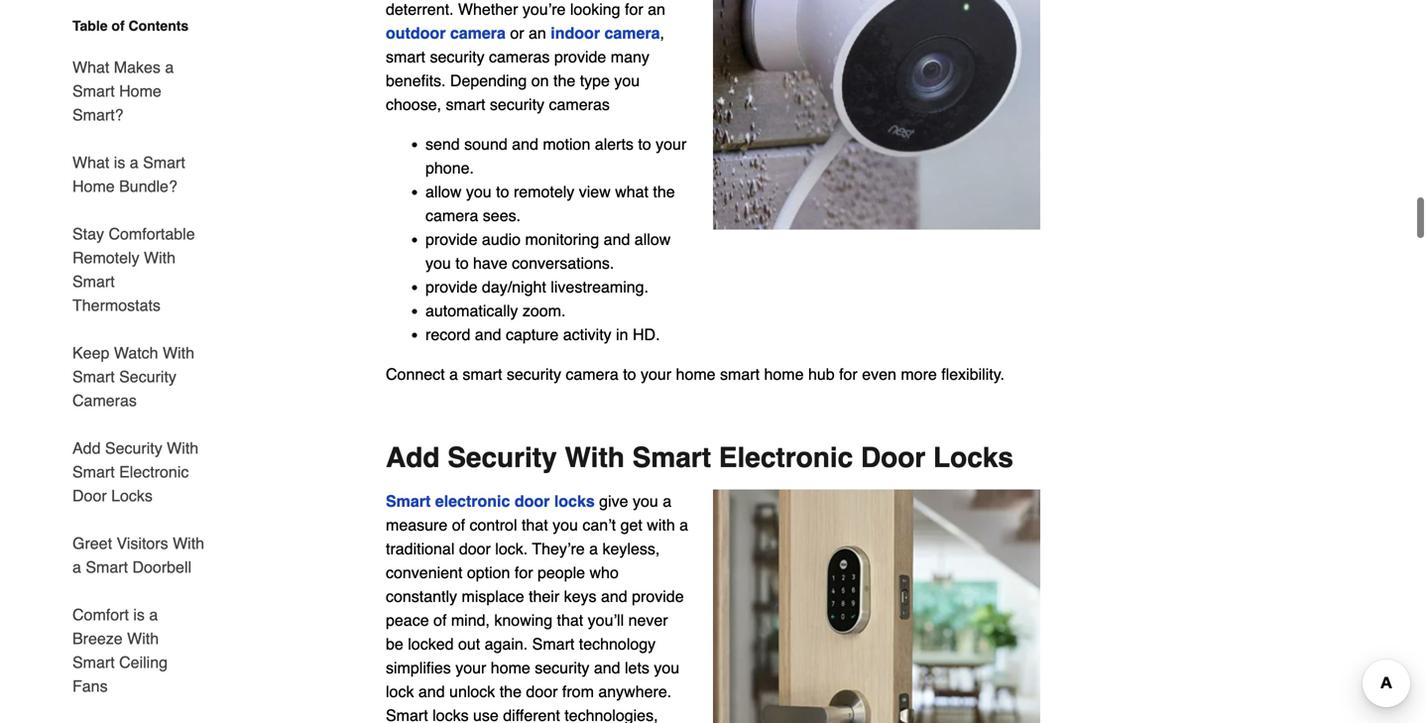 Task type: vqa. For each thing, say whether or not it's contained in the screenshot.
is associated with What
yes



Task type: describe. For each thing, give the bounding box(es) containing it.
outdoor camera or an indoor camera
[[386, 24, 660, 42]]

to left have at left top
[[456, 254, 469, 273]]

smart inside stay comfortable remotely with smart thermostats
[[72, 272, 115, 291]]

smart inside what is a smart home bundle?
[[143, 153, 185, 172]]

2 vertical spatial door
[[526, 683, 558, 701]]

your for alerts
[[656, 135, 687, 154]]

add inside table of contents element
[[72, 439, 101, 457]]

stay comfortable remotely with smart thermostats link
[[72, 210, 205, 329]]

hd.
[[633, 326, 660, 344]]

ceiling
[[119, 653, 168, 672]]

view
[[579, 183, 611, 201]]

day/night
[[482, 278, 547, 296]]

keys
[[564, 588, 597, 606]]

outdoor
[[386, 24, 446, 42]]

with up give
[[565, 442, 625, 474]]

a inside what is a smart home bundle?
[[130, 153, 139, 172]]

you right lets
[[654, 659, 680, 677]]

the inside , smart security cameras provide many benefits. depending on the type you choose, smart security cameras
[[554, 72, 576, 90]]

security inside give you a measure of control that you can't get with a traditional door lock. they're a keyless, convenient option for people who constantly misplace their keys and provide peace of mind, knowing that you'll never be locked out again. smart technology simplifies your home security and lets you lock and unlock the door from anywhere. smart locks use different tech
[[535, 659, 590, 677]]

1 vertical spatial door
[[459, 540, 491, 558]]

2 horizontal spatial home
[[765, 365, 804, 384]]

what is a smart home bundle?
[[72, 153, 185, 195]]

keep
[[72, 344, 110, 362]]

an
[[529, 24, 547, 42]]

peace
[[386, 611, 429, 630]]

motion
[[543, 135, 591, 154]]

smart down the lock
[[386, 707, 428, 723]]

benefits.
[[386, 72, 446, 90]]

sees.
[[483, 207, 521, 225]]

2 horizontal spatial of
[[452, 516, 465, 535]]

, smart security cameras provide many benefits. depending on the type you choose, smart security cameras
[[386, 24, 665, 114]]

and down simplifies
[[419, 683, 445, 701]]

with down keep watch with smart security cameras link
[[167, 439, 199, 457]]

your inside give you a measure of control that you can't get with a traditional door lock. they're a keyless, convenient option for people who constantly misplace their keys and provide peace of mind, knowing that you'll never be locked out again. smart technology simplifies your home security and lets you lock and unlock the door from anywhere. smart locks use different tech
[[456, 659, 487, 677]]

home for bundle?
[[72, 177, 115, 195]]

flexibility.
[[942, 365, 1005, 384]]

to right alerts
[[638, 135, 652, 154]]

is for comfort
[[133, 606, 145, 624]]

zoom.
[[523, 302, 566, 320]]

,
[[660, 24, 665, 42]]

add security with smart electronic door locks link
[[72, 425, 205, 520]]

a inside what makes a smart home smart?
[[165, 58, 174, 76]]

the inside send sound and motion alerts to your phone. allow you to remotely view what the camera sees. provide audio monitoring and allow you to have conversations. provide day/night livestreaming. automatically zoom. record and capture activity in hd.
[[653, 183, 675, 201]]

security inside keep watch with smart security cameras
[[119, 368, 177, 386]]

phone.
[[426, 159, 474, 177]]

your for camera
[[641, 365, 672, 384]]

knowing
[[495, 611, 553, 630]]

comfort is a breeze with smart ceiling fans link
[[72, 591, 205, 710]]

watch
[[114, 344, 158, 362]]

a inside comfort is a breeze with smart ceiling fans
[[149, 606, 158, 624]]

never
[[629, 611, 668, 630]]

you up get
[[633, 492, 659, 511]]

1 vertical spatial that
[[557, 611, 584, 630]]

lets
[[625, 659, 650, 677]]

table of contents element
[[57, 16, 205, 723]]

with inside keep watch with smart security cameras
[[163, 344, 195, 362]]

what is a smart home bundle? link
[[72, 139, 205, 210]]

type
[[580, 72, 610, 90]]

can't
[[583, 516, 616, 535]]

camera up many
[[605, 24, 660, 42]]

lock.
[[495, 540, 528, 558]]

door inside table of contents element
[[72, 487, 107, 505]]

0 vertical spatial door
[[861, 442, 926, 474]]

indoor camera link
[[547, 24, 660, 42]]

a right the connect
[[450, 365, 458, 384]]

keyless,
[[603, 540, 660, 558]]

table
[[72, 18, 108, 34]]

smart up with at left
[[633, 442, 712, 474]]

record
[[426, 326, 471, 344]]

measure
[[386, 516, 448, 535]]

smart down record
[[463, 365, 502, 384]]

contents
[[129, 18, 189, 34]]

from
[[563, 683, 594, 701]]

more
[[901, 365, 938, 384]]

home inside give you a measure of control that you can't get with a traditional door lock. they're a keyless, convenient option for people who constantly misplace their keys and provide peace of mind, knowing that you'll never be locked out again. smart technology simplifies your home security and lets you lock and unlock the door from anywhere. smart locks use different tech
[[491, 659, 531, 677]]

2 vertical spatial of
[[434, 611, 447, 630]]

0 vertical spatial allow
[[426, 183, 462, 201]]

control
[[470, 516, 517, 535]]

convenient
[[386, 564, 463, 582]]

conversations.
[[512, 254, 615, 273]]

1 horizontal spatial home
[[676, 365, 716, 384]]

thermostats
[[72, 296, 161, 315]]

send sound and motion alerts to your phone. allow you to remotely view what the camera sees. provide audio monitoring and allow you to have conversations. provide day/night livestreaming. automatically zoom. record and capture activity in hd.
[[426, 135, 687, 344]]

provide inside give you a measure of control that you can't get with a traditional door lock. they're a keyless, convenient option for people who constantly misplace their keys and provide peace of mind, knowing that you'll never be locked out again. smart technology simplifies your home security and lets you lock and unlock the door from anywhere. smart locks use different tech
[[632, 588, 684, 606]]

what for what makes a smart home smart?
[[72, 58, 109, 76]]

keep watch with smart security cameras link
[[72, 329, 205, 425]]

what
[[615, 183, 649, 201]]

or
[[510, 24, 525, 42]]

on
[[532, 72, 549, 90]]

1 horizontal spatial add
[[386, 442, 440, 474]]

0 vertical spatial of
[[112, 18, 125, 34]]

technology
[[579, 635, 656, 654]]

makes
[[114, 58, 161, 76]]

stay
[[72, 225, 104, 243]]

greet visitors with a smart doorbell link
[[72, 520, 205, 591]]

and up the you'll
[[601, 588, 628, 606]]

electronic
[[435, 492, 510, 511]]

traditional
[[386, 540, 455, 558]]

camera left the or
[[450, 24, 506, 42]]

a white google nest smart security camera with a white wire attached to a brown wall. image
[[713, 0, 1041, 230]]

you inside , smart security cameras provide many benefits. depending on the type you choose, smart security cameras
[[615, 72, 640, 90]]

bundle?
[[119, 177, 177, 195]]

what makes a smart home smart? link
[[72, 44, 205, 139]]

with
[[647, 516, 675, 535]]

give
[[600, 492, 629, 511]]

comfort is a breeze with smart ceiling fans
[[72, 606, 168, 696]]

comfortable
[[109, 225, 195, 243]]

remotely
[[514, 183, 575, 201]]

monitoring
[[525, 230, 600, 249]]

you left have at left top
[[426, 254, 451, 273]]

electronic inside table of contents element
[[119, 463, 189, 481]]

security down cameras
[[105, 439, 162, 457]]

send
[[426, 135, 460, 154]]

many
[[611, 48, 650, 66]]

choose,
[[386, 95, 442, 114]]

0 vertical spatial cameras
[[489, 48, 550, 66]]

connect a smart security camera to your home smart home hub for even more flexibility.
[[386, 365, 1005, 384]]

in
[[616, 326, 629, 344]]

smart electronic door locks
[[386, 492, 595, 511]]

the inside give you a measure of control that you can't get with a traditional door lock. they're a keyless, convenient option for people who constantly misplace their keys and provide peace of mind, knowing that you'll never be locked out again. smart technology simplifies your home security and lets you lock and unlock the door from anywhere. smart locks use different tech
[[500, 683, 522, 701]]

with inside greet visitors with a smart doorbell
[[173, 534, 204, 553]]

breeze
[[72, 630, 123, 648]]

an entry door with a google nest x yale electronic deadbolt. image
[[713, 490, 1041, 723]]

security down outdoor camera link at left
[[430, 48, 485, 66]]

smart down depending
[[446, 95, 486, 114]]

cameras
[[72, 391, 137, 410]]



Task type: locate. For each thing, give the bounding box(es) containing it.
the
[[554, 72, 576, 90], [653, 183, 675, 201], [500, 683, 522, 701]]

smart inside what makes a smart home smart?
[[72, 82, 115, 100]]

cameras
[[489, 48, 550, 66], [549, 95, 610, 114]]

livestreaming.
[[551, 278, 649, 296]]

visitors
[[117, 534, 168, 553]]

depending
[[450, 72, 527, 90]]

door
[[515, 492, 550, 511], [459, 540, 491, 558], [526, 683, 558, 701]]

smart down remotely
[[72, 272, 115, 291]]

what makes a smart home smart?
[[72, 58, 174, 124]]

capture
[[506, 326, 559, 344]]

even
[[863, 365, 897, 384]]

with down comfortable
[[144, 249, 176, 267]]

and right sound
[[512, 135, 539, 154]]

hub
[[809, 365, 835, 384]]

0 vertical spatial for
[[840, 365, 858, 384]]

home down makes
[[119, 82, 162, 100]]

1 horizontal spatial locks
[[934, 442, 1014, 474]]

connect
[[386, 365, 445, 384]]

keep watch with smart security cameras
[[72, 344, 195, 410]]

electronic
[[719, 442, 854, 474], [119, 463, 189, 481]]

the right the "what" at the top of the page
[[653, 183, 675, 201]]

1 vertical spatial of
[[452, 516, 465, 535]]

electronic up "visitors"
[[119, 463, 189, 481]]

1 vertical spatial allow
[[635, 230, 671, 249]]

security up from
[[535, 659, 590, 677]]

add security with smart electronic door locks up with at left
[[386, 442, 1014, 474]]

locks up "can't"
[[555, 492, 595, 511]]

2 vertical spatial your
[[456, 659, 487, 677]]

with inside stay comfortable remotely with smart thermostats
[[144, 249, 176, 267]]

a right makes
[[165, 58, 174, 76]]

different
[[503, 707, 560, 723]]

smart down "keep"
[[72, 368, 115, 386]]

home inside what is a smart home bundle?
[[72, 177, 115, 195]]

security down on
[[490, 95, 545, 114]]

smart up measure
[[386, 492, 431, 511]]

door down even at the bottom right
[[861, 442, 926, 474]]

what inside what is a smart home bundle?
[[72, 153, 109, 172]]

provide up have at left top
[[426, 230, 478, 249]]

stay comfortable remotely with smart thermostats
[[72, 225, 195, 315]]

add security with smart electronic door locks inside table of contents element
[[72, 439, 199, 505]]

a up bundle?
[[130, 153, 139, 172]]

with
[[144, 249, 176, 267], [163, 344, 195, 362], [167, 439, 199, 457], [565, 442, 625, 474], [173, 534, 204, 553], [127, 630, 159, 648]]

smart inside comfort is a breeze with smart ceiling fans
[[72, 653, 115, 672]]

provide
[[555, 48, 607, 66], [426, 230, 478, 249], [426, 278, 478, 296], [632, 588, 684, 606]]

0 horizontal spatial is
[[114, 153, 125, 172]]

cameras down the or
[[489, 48, 550, 66]]

the right on
[[554, 72, 576, 90]]

1 vertical spatial door
[[72, 487, 107, 505]]

outdoor camera link
[[386, 24, 506, 42]]

1 horizontal spatial door
[[861, 442, 926, 474]]

locked
[[408, 635, 454, 654]]

0 horizontal spatial of
[[112, 18, 125, 34]]

0 horizontal spatial electronic
[[119, 463, 189, 481]]

have
[[473, 254, 508, 273]]

a down "can't"
[[590, 540, 598, 558]]

a down doorbell
[[149, 606, 158, 624]]

security down "watch"
[[119, 368, 177, 386]]

smart up smart?
[[72, 82, 115, 100]]

0 horizontal spatial the
[[500, 683, 522, 701]]

1 what from the top
[[72, 58, 109, 76]]

indoor
[[551, 24, 600, 42]]

people
[[538, 564, 586, 582]]

door
[[861, 442, 926, 474], [72, 487, 107, 505]]

is inside what is a smart home bundle?
[[114, 153, 125, 172]]

smart inside add security with smart electronic door locks link
[[72, 463, 115, 481]]

0 vertical spatial that
[[522, 516, 548, 535]]

you
[[615, 72, 640, 90], [466, 183, 492, 201], [426, 254, 451, 273], [633, 492, 659, 511], [553, 516, 578, 535], [654, 659, 680, 677]]

and down technology
[[594, 659, 621, 677]]

1 horizontal spatial allow
[[635, 230, 671, 249]]

anywhere.
[[599, 683, 672, 701]]

0 horizontal spatial door
[[72, 487, 107, 505]]

that up lock. at the left bottom
[[522, 516, 548, 535]]

a down greet
[[72, 558, 81, 577]]

audio
[[482, 230, 521, 249]]

1 horizontal spatial add security with smart electronic door locks
[[386, 442, 1014, 474]]

activity
[[563, 326, 612, 344]]

1 vertical spatial the
[[653, 183, 675, 201]]

smart inside keep watch with smart security cameras
[[72, 368, 115, 386]]

add up measure
[[386, 442, 440, 474]]

door up different
[[526, 683, 558, 701]]

table of contents
[[72, 18, 189, 34]]

provide up automatically
[[426, 278, 478, 296]]

that down keys
[[557, 611, 584, 630]]

1 horizontal spatial is
[[133, 606, 145, 624]]

smart
[[72, 82, 115, 100], [143, 153, 185, 172], [72, 272, 115, 291], [72, 368, 115, 386], [633, 442, 712, 474], [72, 463, 115, 481], [386, 492, 431, 511], [86, 558, 128, 577], [533, 635, 575, 654], [72, 653, 115, 672], [386, 707, 428, 723]]

0 horizontal spatial home
[[72, 177, 115, 195]]

is for what
[[114, 153, 125, 172]]

doorbell
[[132, 558, 192, 577]]

locks inside table of contents element
[[111, 487, 153, 505]]

1 horizontal spatial that
[[557, 611, 584, 630]]

0 vertical spatial is
[[114, 153, 125, 172]]

1 vertical spatial locks
[[433, 707, 469, 723]]

locks inside give you a measure of control that you can't get with a traditional door lock. they're a keyless, convenient option for people who constantly misplace their keys and provide peace of mind, knowing that you'll never be locked out again. smart technology simplifies your home security and lets you lock and unlock the door from anywhere. smart locks use different tech
[[433, 707, 469, 723]]

automatically
[[426, 302, 518, 320]]

1 horizontal spatial of
[[434, 611, 447, 630]]

constantly
[[386, 588, 457, 606]]

out
[[458, 635, 480, 654]]

2 vertical spatial the
[[500, 683, 522, 701]]

home inside what makes a smart home smart?
[[119, 82, 162, 100]]

what
[[72, 58, 109, 76], [72, 153, 109, 172]]

1 horizontal spatial home
[[119, 82, 162, 100]]

fans
[[72, 677, 108, 696]]

allow
[[426, 183, 462, 201], [635, 230, 671, 249]]

to down in
[[623, 365, 637, 384]]

again.
[[485, 635, 528, 654]]

home up stay in the left of the page
[[72, 177, 115, 195]]

home for smart?
[[119, 82, 162, 100]]

you'll
[[588, 611, 624, 630]]

smart down outdoor
[[386, 48, 426, 66]]

locks down unlock
[[433, 707, 469, 723]]

0 horizontal spatial that
[[522, 516, 548, 535]]

camera down phone.
[[426, 207, 479, 225]]

smart inside greet visitors with a smart doorbell
[[86, 558, 128, 577]]

with inside comfort is a breeze with smart ceiling fans
[[127, 630, 159, 648]]

is
[[114, 153, 125, 172], [133, 606, 145, 624]]

what down smart?
[[72, 153, 109, 172]]

1 vertical spatial locks
[[111, 487, 153, 505]]

is inside comfort is a breeze with smart ceiling fans
[[133, 606, 145, 624]]

add down cameras
[[72, 439, 101, 457]]

1 horizontal spatial locks
[[555, 492, 595, 511]]

1 vertical spatial for
[[515, 564, 533, 582]]

option
[[467, 564, 510, 582]]

locks up "visitors"
[[111, 487, 153, 505]]

1 vertical spatial home
[[72, 177, 115, 195]]

add security with smart electronic door locks
[[72, 439, 199, 505], [386, 442, 1014, 474]]

security up smart electronic door locks
[[448, 442, 557, 474]]

your down hd.
[[641, 365, 672, 384]]

0 horizontal spatial locks
[[433, 707, 469, 723]]

smart down greet
[[86, 558, 128, 577]]

0 horizontal spatial add
[[72, 439, 101, 457]]

1 vertical spatial what
[[72, 153, 109, 172]]

smart up greet
[[72, 463, 115, 481]]

0 vertical spatial locks
[[934, 442, 1014, 474]]

a up with at left
[[663, 492, 672, 511]]

smart up bundle?
[[143, 153, 185, 172]]

smart electronic door locks link
[[386, 492, 595, 511]]

0 horizontal spatial for
[[515, 564, 533, 582]]

camera
[[450, 24, 506, 42], [605, 24, 660, 42], [426, 207, 479, 225], [566, 365, 619, 384]]

their
[[529, 588, 560, 606]]

for right hub
[[840, 365, 858, 384]]

add security with smart electronic door locks up "visitors"
[[72, 439, 199, 505]]

they're
[[532, 540, 585, 558]]

get
[[621, 516, 643, 535]]

you down many
[[615, 72, 640, 90]]

and down automatically
[[475, 326, 502, 344]]

what for what is a smart home bundle?
[[72, 153, 109, 172]]

a inside greet visitors with a smart doorbell
[[72, 558, 81, 577]]

provide up never in the left bottom of the page
[[632, 588, 684, 606]]

smart left hub
[[720, 365, 760, 384]]

2 what from the top
[[72, 153, 109, 172]]

door up option
[[459, 540, 491, 558]]

misplace
[[462, 588, 525, 606]]

electronic down hub
[[719, 442, 854, 474]]

of right table
[[112, 18, 125, 34]]

1 vertical spatial your
[[641, 365, 672, 384]]

0 horizontal spatial locks
[[111, 487, 153, 505]]

of down electronic at the left
[[452, 516, 465, 535]]

use
[[473, 707, 499, 723]]

simplifies
[[386, 659, 451, 677]]

comfort
[[72, 606, 129, 624]]

cameras down type
[[549, 95, 610, 114]]

for inside give you a measure of control that you can't get with a traditional door lock. they're a keyless, convenient option for people who constantly misplace their keys and provide peace of mind, knowing that you'll never be locked out again. smart technology simplifies your home security and lets you lock and unlock the door from anywhere. smart locks use different tech
[[515, 564, 533, 582]]

0 vertical spatial door
[[515, 492, 550, 511]]

who
[[590, 564, 619, 582]]

alerts
[[595, 135, 634, 154]]

0 vertical spatial the
[[554, 72, 576, 90]]

0 vertical spatial locks
[[555, 492, 595, 511]]

with up doorbell
[[173, 534, 204, 553]]

0 horizontal spatial allow
[[426, 183, 462, 201]]

0 horizontal spatial home
[[491, 659, 531, 677]]

give you a measure of control that you can't get with a traditional door lock. they're a keyless, convenient option for people who constantly misplace their keys and provide peace of mind, knowing that you'll never be locked out again. smart technology simplifies your home security and lets you lock and unlock the door from anywhere. smart locks use different tech
[[386, 492, 689, 723]]

provide down indoor on the left top
[[555, 48, 607, 66]]

0 horizontal spatial add security with smart electronic door locks
[[72, 439, 199, 505]]

for
[[840, 365, 858, 384], [515, 564, 533, 582]]

of up locked
[[434, 611, 447, 630]]

with up ceiling
[[127, 630, 159, 648]]

greet visitors with a smart doorbell
[[72, 534, 204, 577]]

smart up the fans
[[72, 653, 115, 672]]

camera down activity
[[566, 365, 619, 384]]

your inside send sound and motion alerts to your phone. allow you to remotely view what the camera sees. provide audio monitoring and allow you to have conversations. provide day/night livestreaming. automatically zoom. record and capture activity in hd.
[[656, 135, 687, 154]]

be
[[386, 635, 404, 654]]

1 horizontal spatial the
[[554, 72, 576, 90]]

1 horizontal spatial for
[[840, 365, 858, 384]]

to up sees.
[[496, 183, 510, 201]]

security down capture
[[507, 365, 562, 384]]

1 vertical spatial cameras
[[549, 95, 610, 114]]

0 vertical spatial home
[[119, 82, 162, 100]]

you up they're
[[553, 516, 578, 535]]

0 vertical spatial your
[[656, 135, 687, 154]]

smart?
[[72, 106, 124, 124]]

mind,
[[451, 611, 490, 630]]

locks down flexibility.
[[934, 442, 1014, 474]]

to
[[638, 135, 652, 154], [496, 183, 510, 201], [456, 254, 469, 273], [623, 365, 637, 384]]

provide inside , smart security cameras provide many benefits. depending on the type you choose, smart security cameras
[[555, 48, 607, 66]]

a right with at left
[[680, 516, 689, 535]]

and
[[512, 135, 539, 154], [604, 230, 630, 249], [475, 326, 502, 344], [601, 588, 628, 606], [594, 659, 621, 677], [419, 683, 445, 701]]

smart
[[386, 48, 426, 66], [446, 95, 486, 114], [463, 365, 502, 384], [720, 365, 760, 384]]

for down lock. at the left bottom
[[515, 564, 533, 582]]

your
[[656, 135, 687, 154], [641, 365, 672, 384], [456, 659, 487, 677]]

the up different
[[500, 683, 522, 701]]

door up greet
[[72, 487, 107, 505]]

what inside what makes a smart home smart?
[[72, 58, 109, 76]]

smart down knowing
[[533, 635, 575, 654]]

and down the "what" at the top of the page
[[604, 230, 630, 249]]

with right "watch"
[[163, 344, 195, 362]]

your up unlock
[[456, 659, 487, 677]]

lock
[[386, 683, 414, 701]]

what down table
[[72, 58, 109, 76]]

allow down the "what" at the top of the page
[[635, 230, 671, 249]]

2 horizontal spatial the
[[653, 183, 675, 201]]

door up control in the left of the page
[[515, 492, 550, 511]]

your right alerts
[[656, 135, 687, 154]]

0 vertical spatial what
[[72, 58, 109, 76]]

sound
[[465, 135, 508, 154]]

camera inside send sound and motion alerts to your phone. allow you to remotely view what the camera sees. provide audio monitoring and allow you to have conversations. provide day/night livestreaming. automatically zoom. record and capture activity in hd.
[[426, 207, 479, 225]]

you up sees.
[[466, 183, 492, 201]]

remotely
[[72, 249, 139, 267]]

1 vertical spatial is
[[133, 606, 145, 624]]

allow down phone.
[[426, 183, 462, 201]]

1 horizontal spatial electronic
[[719, 442, 854, 474]]

is right comfort
[[133, 606, 145, 624]]

of
[[112, 18, 125, 34], [452, 516, 465, 535], [434, 611, 447, 630]]

is up bundle?
[[114, 153, 125, 172]]



